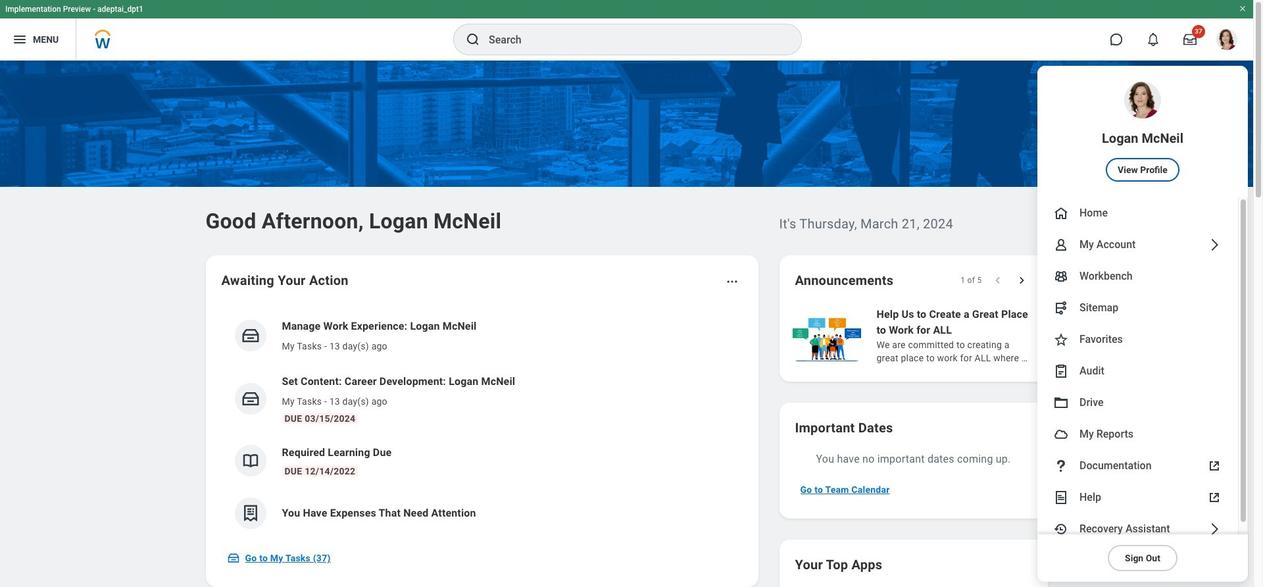 Task type: vqa. For each thing, say whether or not it's contained in the screenshot.
the Overtime inside the OVERTIME TRENDING BY MONTH element
no



Task type: locate. For each thing, give the bounding box(es) containing it.
4 menu item from the top
[[1038, 261, 1239, 292]]

contact card matrix manager image
[[1054, 269, 1070, 284]]

6 menu item from the top
[[1038, 324, 1239, 355]]

chevron right image for 10th menu item from the bottom of the page
[[1207, 237, 1223, 253]]

12 menu item from the top
[[1038, 513, 1239, 545]]

0 vertical spatial inbox image
[[241, 326, 260, 346]]

chevron left small image
[[992, 274, 1005, 287]]

document image
[[1054, 490, 1070, 506]]

10 menu item from the top
[[1038, 450, 1239, 482]]

2 menu item from the top
[[1038, 197, 1239, 229]]

menu item
[[1038, 66, 1249, 197], [1038, 197, 1239, 229], [1038, 229, 1239, 261], [1038, 261, 1239, 292], [1038, 292, 1239, 324], [1038, 324, 1239, 355], [1038, 355, 1239, 387], [1038, 387, 1239, 419], [1038, 419, 1239, 450], [1038, 450, 1239, 482], [1038, 482, 1239, 513], [1038, 513, 1239, 545]]

0 vertical spatial chevron right image
[[1207, 237, 1223, 253]]

ext link image
[[1207, 490, 1223, 506]]

ext link image
[[1207, 458, 1223, 474]]

endpoints image
[[1054, 300, 1070, 316]]

dashboard expenses image
[[241, 504, 260, 523]]

0 horizontal spatial list
[[221, 308, 743, 540]]

avatar image
[[1054, 427, 1070, 442]]

inbox image
[[241, 389, 260, 409]]

list
[[790, 305, 1264, 366], [221, 308, 743, 540]]

main content
[[0, 61, 1264, 587]]

0 horizontal spatial inbox image
[[227, 552, 240, 565]]

1 chevron right image from the top
[[1207, 237, 1223, 253]]

2 chevron right image from the top
[[1207, 521, 1223, 537]]

status
[[961, 275, 982, 286]]

7 menu item from the top
[[1038, 355, 1239, 387]]

chevron right image for 1st menu item from the bottom of the page
[[1207, 521, 1223, 537]]

banner
[[0, 0, 1254, 582]]

11 menu item from the top
[[1038, 482, 1239, 513]]

search image
[[465, 32, 481, 47]]

chevron right image
[[1207, 237, 1223, 253], [1207, 521, 1223, 537]]

8 menu item from the top
[[1038, 387, 1239, 419]]

folder open image
[[1054, 395, 1070, 411]]

3 menu item from the top
[[1038, 229, 1239, 261]]

1 vertical spatial chevron right image
[[1207, 521, 1223, 537]]

inbox image
[[241, 326, 260, 346], [227, 552, 240, 565]]

menu
[[1038, 66, 1249, 582]]



Task type: describe. For each thing, give the bounding box(es) containing it.
1 menu item from the top
[[1038, 66, 1249, 197]]

star image
[[1054, 332, 1070, 348]]

paste image
[[1054, 363, 1070, 379]]

chevron right small image
[[1015, 274, 1028, 287]]

1 horizontal spatial inbox image
[[241, 326, 260, 346]]

5 menu item from the top
[[1038, 292, 1239, 324]]

justify image
[[12, 32, 28, 47]]

1 horizontal spatial list
[[790, 305, 1264, 366]]

Search Workday  search field
[[489, 25, 775, 54]]

notifications large image
[[1147, 33, 1160, 46]]

time image
[[1054, 521, 1070, 537]]

9 menu item from the top
[[1038, 419, 1239, 450]]

question image
[[1054, 458, 1070, 474]]

close environment banner image
[[1239, 5, 1247, 13]]

inbox large image
[[1184, 33, 1197, 46]]

book open image
[[241, 451, 260, 471]]

home image
[[1054, 205, 1070, 221]]

logan mcneil image
[[1217, 29, 1238, 50]]

user image
[[1054, 237, 1070, 253]]

1 vertical spatial inbox image
[[227, 552, 240, 565]]



